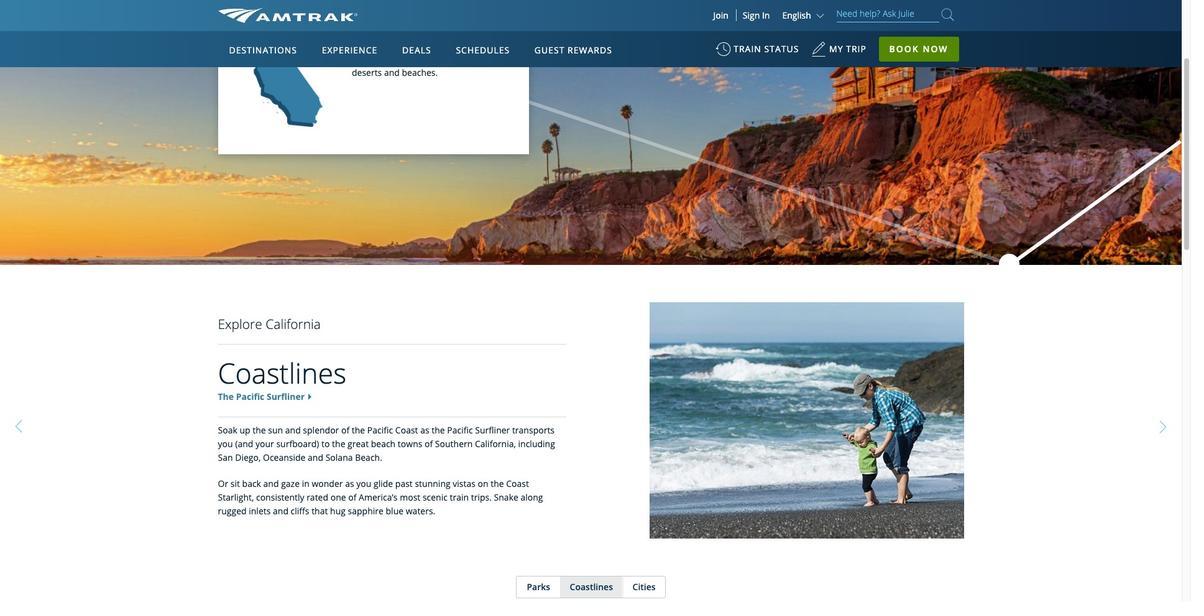 Task type: vqa. For each thing, say whether or not it's contained in the screenshot.
left Speed
no



Task type: describe. For each thing, give the bounding box(es) containing it.
my trip
[[830, 43, 867, 55]]

coastlines for coastlines the pacific surfliner
[[218, 354, 347, 392]]

you inside or sit back and gaze in wonder as you glide past stunning vistas on the coast starlight, consistently rated one of america's most scenic train trips. snake along rugged inlets and cliffs that hug sapphire blue waters.
[[357, 478, 372, 490]]

(and
[[235, 438, 253, 450]]

guest
[[535, 44, 565, 56]]

along
[[521, 491, 543, 503]]

schedules link
[[451, 31, 515, 67]]

coast inside or sit back and gaze in wonder as you glide past stunning vistas on the coast starlight, consistently rated one of america's most scenic train trips. snake along rugged inlets and cliffs that hug sapphire blue waters.
[[507, 478, 529, 490]]

destinations button
[[224, 33, 302, 68]]

or
[[218, 478, 228, 490]]

california
[[266, 315, 321, 333]]

surfliner inside coastlines the pacific surfliner
[[267, 391, 305, 402]]

beaches.
[[402, 67, 438, 78]]

rugged
[[218, 505, 247, 517]]

train status link
[[716, 37, 800, 68]]

you inside soak up the sun and splendor of the pacific coast as the pacific surfliner transports you (and your surfboard) to the great beach towns of southern california, including san diego, oceanside and solana beach.
[[218, 438, 233, 450]]

english button
[[783, 9, 828, 21]]

the pacific surfliner link
[[218, 391, 305, 402]]

deals button
[[397, 33, 437, 68]]

blue
[[386, 505, 404, 517]]

towns
[[398, 438, 423, 450]]

snake
[[494, 491, 519, 503]]

trips.
[[471, 491, 492, 503]]

reach
[[352, 4, 375, 16]]

vistas
[[453, 478, 476, 490]]

and up wineries;
[[472, 42, 487, 54]]

the right up
[[253, 424, 266, 436]]

2 horizontal spatial pacific
[[447, 424, 473, 436]]

in
[[763, 9, 770, 21]]

waters.
[[406, 505, 436, 517]]

surfliner inside soak up the sun and splendor of the pacific coast as the pacific surfliner transports you (and your surfboard) to the great beach towns of southern california, including san diego, oceanside and solana beach.
[[475, 424, 510, 436]]

pacific inside coastlines the pacific surfliner
[[236, 391, 265, 402]]

coast inside soak up the sun and splendor of the pacific coast as the pacific surfliner transports you (and your surfboard) to the great beach towns of southern california, including san diego, oceanside and solana beach.
[[396, 424, 418, 436]]

join
[[714, 9, 729, 21]]

diego, inside amtrak trains and connecting buses reach more than 150 destinations in the golden state, including top cities such as san diego, los angeles, santa barbara, san francisco and sacramento; national parks; wineries; deserts and beaches.
[[402, 29, 427, 41]]

up
[[240, 424, 250, 436]]

sapphire
[[348, 505, 384, 517]]

national
[[405, 54, 438, 66]]

150
[[422, 4, 437, 16]]

one
[[331, 491, 346, 503]]

or sit back and gaze in wonder as you glide past stunning vistas on the coast starlight, consistently rated one of america's most scenic train trips. snake along rugged inlets and cliffs that hug sapphire blue waters.
[[218, 478, 543, 517]]

cities button
[[623, 577, 665, 598]]

regions map image
[[264, 104, 563, 278]]

rewards
[[568, 44, 613, 56]]

buses
[[474, 0, 498, 4]]

santa
[[352, 42, 375, 54]]

barbara,
[[377, 42, 412, 54]]

and up 'surfboard)'
[[285, 424, 301, 436]]

the right to
[[332, 438, 346, 450]]

state,
[[399, 17, 422, 29]]

including inside amtrak trains and connecting buses reach more than 150 destinations in the golden state, including top cities such as san diego, los angeles, santa barbara, san francisco and sacramento; national parks; wineries; deserts and beaches.
[[424, 17, 461, 29]]

and down sacramento;
[[384, 67, 400, 78]]

rated
[[307, 491, 329, 503]]

status
[[765, 43, 800, 55]]

as inside amtrak trains and connecting buses reach more than 150 destinations in the golden state, including top cities such as san diego, los angeles, santa barbara, san francisco and sacramento; national parks; wineries; deserts and beaches.
[[373, 29, 382, 41]]

experience
[[322, 44, 378, 56]]

back
[[242, 478, 261, 490]]

search icon image
[[942, 6, 955, 23]]

southern
[[435, 438, 473, 450]]

hug
[[330, 505, 346, 517]]

great
[[348, 438, 369, 450]]

parks;
[[441, 54, 465, 66]]

book now button
[[879, 37, 960, 62]]

amtrak
[[352, 0, 381, 4]]

beach
[[371, 438, 396, 450]]

amtrak trains and connecting buses reach more than 150 destinations in the golden state, including top cities such as san diego, los angeles, santa barbara, san francisco and sacramento; national parks; wineries; deserts and beaches.
[[352, 0, 504, 78]]

including inside soak up the sun and splendor of the pacific coast as the pacific surfliner transports you (and your surfboard) to the great beach towns of southern california, including san diego, oceanside and solana beach.
[[519, 438, 555, 450]]

and up than
[[409, 0, 425, 4]]

1 horizontal spatial pacific
[[368, 424, 393, 436]]

to
[[322, 438, 330, 450]]

the
[[218, 391, 234, 402]]

the inside or sit back and gaze in wonder as you glide past stunning vistas on the coast starlight, consistently rated one of america's most scenic train trips. snake along rugged inlets and cliffs that hug sapphire blue waters.
[[491, 478, 504, 490]]

california,
[[475, 438, 516, 450]]

experience button
[[317, 33, 383, 68]]

the up great
[[352, 424, 365, 436]]

past
[[396, 478, 413, 490]]

surfboard)
[[276, 438, 319, 450]]

join button
[[706, 9, 737, 21]]

coastlines the pacific surfliner
[[218, 354, 347, 402]]

deserts
[[352, 67, 382, 78]]

glide
[[374, 478, 393, 490]]

inlets
[[249, 505, 271, 517]]

golden
[[367, 17, 397, 29]]

wineries;
[[468, 54, 504, 66]]

top
[[463, 17, 477, 29]]

as inside soak up the sun and splendor of the pacific coast as the pacific surfliner transports you (and your surfboard) to the great beach towns of southern california, including san diego, oceanside and solana beach.
[[421, 424, 430, 436]]

oceanside
[[263, 452, 306, 463]]

Please enter your search item search field
[[837, 6, 940, 22]]

and up consistently
[[264, 478, 279, 490]]

explore california
[[218, 315, 321, 333]]

explore
[[218, 315, 262, 333]]

such
[[352, 29, 371, 41]]

the inside amtrak trains and connecting buses reach more than 150 destinations in the golden state, including top cities such as san diego, los angeles, santa barbara, san francisco and sacramento; national parks; wineries; deserts and beaches.
[[352, 17, 365, 29]]



Task type: locate. For each thing, give the bounding box(es) containing it.
in inside amtrak trains and connecting buses reach more than 150 destinations in the golden state, including top cities such as san diego, los angeles, santa barbara, san francisco and sacramento; national parks; wineries; deserts and beaches.
[[491, 4, 499, 16]]

book
[[890, 43, 920, 55]]

in
[[491, 4, 499, 16], [302, 478, 310, 490]]

pacific up beach
[[368, 424, 393, 436]]

trains
[[384, 0, 407, 4]]

train
[[734, 43, 762, 55]]

sacramento;
[[352, 54, 403, 66]]

1 vertical spatial san
[[414, 42, 429, 54]]

soak
[[218, 424, 238, 436]]

0 vertical spatial you
[[218, 438, 233, 450]]

coastlines button
[[560, 577, 623, 598]]

cities
[[479, 17, 500, 29]]

the up such
[[352, 17, 365, 29]]

the up southern
[[432, 424, 445, 436]]

angeles,
[[446, 29, 480, 41]]

you left glide
[[357, 478, 372, 490]]

coastlines for coastlines
[[570, 581, 613, 593]]

2 vertical spatial of
[[349, 491, 357, 503]]

2 horizontal spatial san
[[414, 42, 429, 54]]

my trip button
[[812, 37, 867, 68]]

pacific up southern
[[447, 424, 473, 436]]

diego, down (and
[[235, 452, 261, 463]]

2 horizontal spatial as
[[421, 424, 430, 436]]

1 horizontal spatial san
[[384, 29, 399, 41]]

train
[[450, 491, 469, 503]]

pacific right the the
[[236, 391, 265, 402]]

including up los
[[424, 17, 461, 29]]

coastlines inside button
[[570, 581, 613, 593]]

1 vertical spatial surfliner
[[475, 424, 510, 436]]

america's
[[359, 491, 398, 503]]

and down to
[[308, 452, 324, 463]]

in right gaze
[[302, 478, 310, 490]]

0 horizontal spatial coastlines
[[218, 354, 347, 392]]

diego, down state, on the left top of the page
[[402, 29, 427, 41]]

surfliner up the sun
[[267, 391, 305, 402]]

coast
[[396, 424, 418, 436], [507, 478, 529, 490]]

2 vertical spatial as
[[345, 478, 354, 490]]

in inside or sit back and gaze in wonder as you glide past stunning vistas on the coast starlight, consistently rated one of america's most scenic train trips. snake along rugged inlets and cliffs that hug sapphire blue waters.
[[302, 478, 310, 490]]

scenic
[[423, 491, 448, 503]]

book now
[[890, 43, 949, 55]]

consistently
[[256, 491, 305, 503]]

beach.
[[355, 452, 383, 463]]

0 horizontal spatial as
[[345, 478, 354, 490]]

san
[[384, 29, 399, 41], [414, 42, 429, 54], [218, 452, 233, 463]]

gaze
[[281, 478, 300, 490]]

the right on
[[491, 478, 504, 490]]

0 vertical spatial as
[[373, 29, 382, 41]]

soak up the sun and splendor of the pacific coast as the pacific surfliner transports you (and your surfboard) to the great beach towns of southern california, including san diego, oceanside and solana beach.
[[218, 424, 555, 463]]

starlight,
[[218, 491, 254, 503]]

banner containing join
[[0, 0, 1183, 287]]

0 vertical spatial surfliner
[[267, 391, 305, 402]]

diego, inside soak up the sun and splendor of the pacific coast as the pacific surfliner transports you (and your surfboard) to the great beach towns of southern california, including san diego, oceanside and solana beach.
[[235, 452, 261, 463]]

1 horizontal spatial including
[[519, 438, 555, 450]]

1 horizontal spatial diego,
[[402, 29, 427, 41]]

sign in button
[[743, 9, 770, 21]]

0 vertical spatial including
[[424, 17, 461, 29]]

pacific
[[236, 391, 265, 402], [368, 424, 393, 436], [447, 424, 473, 436]]

and down consistently
[[273, 505, 289, 517]]

1 vertical spatial in
[[302, 478, 310, 490]]

more
[[377, 4, 399, 16]]

san up barbara,
[[384, 29, 399, 41]]

1 horizontal spatial in
[[491, 4, 499, 16]]

coastlines left cities button
[[570, 581, 613, 593]]

coast up towns
[[396, 424, 418, 436]]

0 horizontal spatial including
[[424, 17, 461, 29]]

2 vertical spatial san
[[218, 452, 233, 463]]

of inside or sit back and gaze in wonder as you glide past stunning vistas on the coast starlight, consistently rated one of america's most scenic train trips. snake along rugged inlets and cliffs that hug sapphire blue waters.
[[349, 491, 357, 503]]

destinations
[[229, 44, 297, 56]]

you down the soak
[[218, 438, 233, 450]]

1 horizontal spatial as
[[373, 29, 382, 41]]

as up one
[[345, 478, 354, 490]]

train status
[[734, 43, 800, 55]]

amtrak image
[[218, 8, 358, 23]]

that
[[312, 505, 328, 517]]

0 vertical spatial of
[[342, 424, 350, 436]]

than
[[401, 4, 420, 16]]

sit
[[231, 478, 240, 490]]

0 horizontal spatial coast
[[396, 424, 418, 436]]

0 vertical spatial coastlines
[[218, 354, 347, 392]]

surfliner
[[267, 391, 305, 402], [475, 424, 510, 436]]

schedules
[[456, 44, 510, 56]]

1 vertical spatial you
[[357, 478, 372, 490]]

sign
[[743, 9, 760, 21]]

in down buses at top left
[[491, 4, 499, 16]]

solana
[[326, 452, 353, 463]]

of up great
[[342, 424, 350, 436]]

including
[[424, 17, 461, 29], [519, 438, 555, 450]]

1 horizontal spatial surfliner
[[475, 424, 510, 436]]

sign in
[[743, 9, 770, 21]]

1 vertical spatial including
[[519, 438, 555, 450]]

of right one
[[349, 491, 357, 503]]

including down transports
[[519, 438, 555, 450]]

1 vertical spatial coast
[[507, 478, 529, 490]]

connecting
[[427, 0, 471, 4]]

your
[[256, 438, 274, 450]]

0 vertical spatial coast
[[396, 424, 418, 436]]

los
[[429, 29, 443, 41]]

san up national
[[414, 42, 429, 54]]

now
[[923, 43, 949, 55]]

trip
[[847, 43, 867, 55]]

0 horizontal spatial san
[[218, 452, 233, 463]]

wonder
[[312, 478, 343, 490]]

1 horizontal spatial coastlines
[[570, 581, 613, 593]]

most
[[400, 491, 421, 503]]

parks button
[[517, 577, 560, 598]]

san inside soak up the sun and splendor of the pacific coast as the pacific surfliner transports you (and your surfboard) to the great beach towns of southern california, including san diego, oceanside and solana beach.
[[218, 452, 233, 463]]

destinations
[[439, 4, 489, 16]]

stunning
[[415, 478, 451, 490]]

sun
[[268, 424, 283, 436]]

deals
[[402, 44, 432, 56]]

splendor
[[303, 424, 339, 436]]

my
[[830, 43, 844, 55]]

0 vertical spatial diego,
[[402, 29, 427, 41]]

1 horizontal spatial coast
[[507, 478, 529, 490]]

surfliner up california,
[[475, 424, 510, 436]]

1 vertical spatial coastlines
[[570, 581, 613, 593]]

of right towns
[[425, 438, 433, 450]]

1 vertical spatial diego,
[[235, 452, 261, 463]]

as up towns
[[421, 424, 430, 436]]

coastlines
[[218, 354, 347, 392], [570, 581, 613, 593]]

diego,
[[402, 29, 427, 41], [235, 452, 261, 463]]

transports
[[513, 424, 555, 436]]

1 vertical spatial of
[[425, 438, 433, 450]]

francisco
[[431, 42, 469, 54]]

0 horizontal spatial you
[[218, 438, 233, 450]]

cliffs
[[291, 505, 310, 517]]

0 vertical spatial san
[[384, 29, 399, 41]]

as
[[373, 29, 382, 41], [421, 424, 430, 436], [345, 478, 354, 490]]

0 horizontal spatial surfliner
[[267, 391, 305, 402]]

english
[[783, 9, 812, 21]]

0 horizontal spatial pacific
[[236, 391, 265, 402]]

parks
[[527, 581, 551, 593]]

0 horizontal spatial in
[[302, 478, 310, 490]]

0 vertical spatial in
[[491, 4, 499, 16]]

san up or
[[218, 452, 233, 463]]

coast up snake
[[507, 478, 529, 490]]

banner
[[0, 0, 1183, 287]]

cities
[[633, 581, 656, 593]]

coastlines down california
[[218, 354, 347, 392]]

1 horizontal spatial you
[[357, 478, 372, 490]]

as inside or sit back and gaze in wonder as you glide past stunning vistas on the coast starlight, consistently rated one of america's most scenic train trips. snake along rugged inlets and cliffs that hug sapphire blue waters.
[[345, 478, 354, 490]]

guest rewards
[[535, 44, 613, 56]]

as down golden
[[373, 29, 382, 41]]

0 horizontal spatial diego,
[[235, 452, 261, 463]]

1 vertical spatial as
[[421, 424, 430, 436]]

application
[[264, 104, 563, 278]]

on
[[478, 478, 489, 490]]



